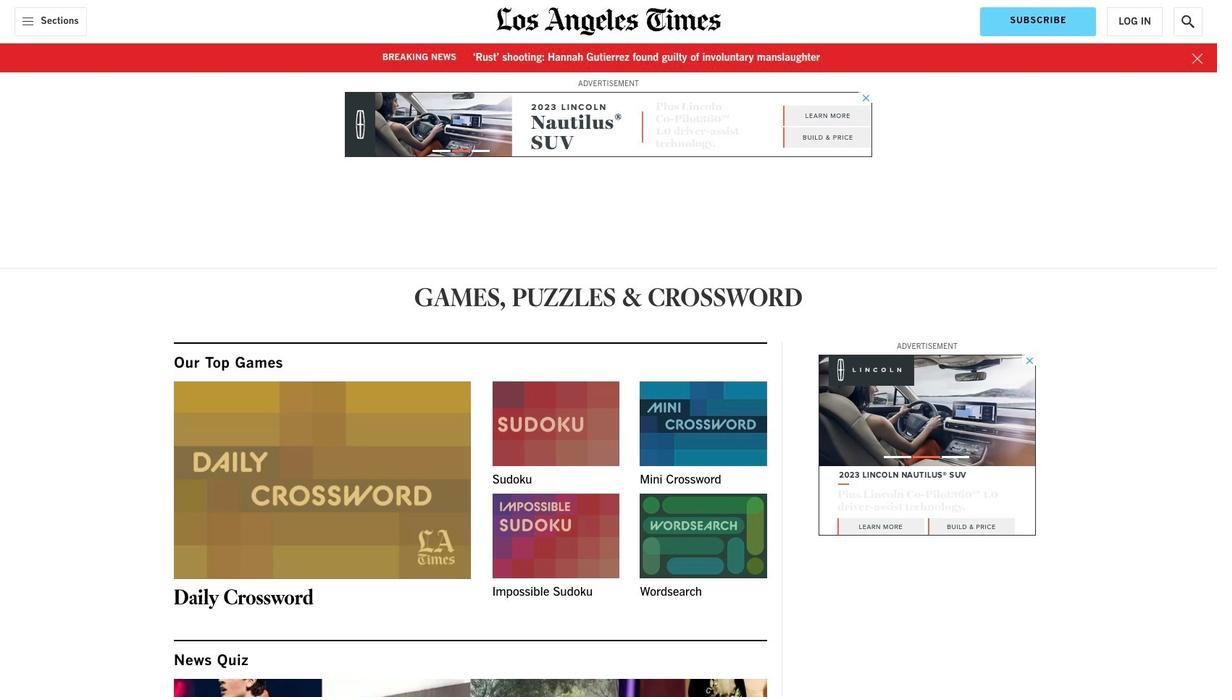 Task type: locate. For each thing, give the bounding box(es) containing it.
advertisement element
[[345, 92, 872, 157], [819, 355, 1036, 536]]

impossible sudoku image
[[492, 494, 620, 579]]

wordsearch game image
[[640, 494, 767, 579]]

sudoku image
[[492, 382, 620, 467]]

a series of photos from this week's quiz. image
[[174, 680, 767, 698]]



Task type: describe. For each thing, give the bounding box(es) containing it.
home page image
[[496, 7, 721, 35]]

1 vertical spatial advertisement element
[[819, 355, 1036, 536]]

0 vertical spatial advertisement element
[[345, 92, 872, 157]]

close banner image
[[1193, 54, 1203, 64]]

daily crossword image
[[174, 382, 471, 580]]

mini crossword game image
[[640, 382, 767, 467]]



Task type: vqa. For each thing, say whether or not it's contained in the screenshot.
Sudoku image
yes



